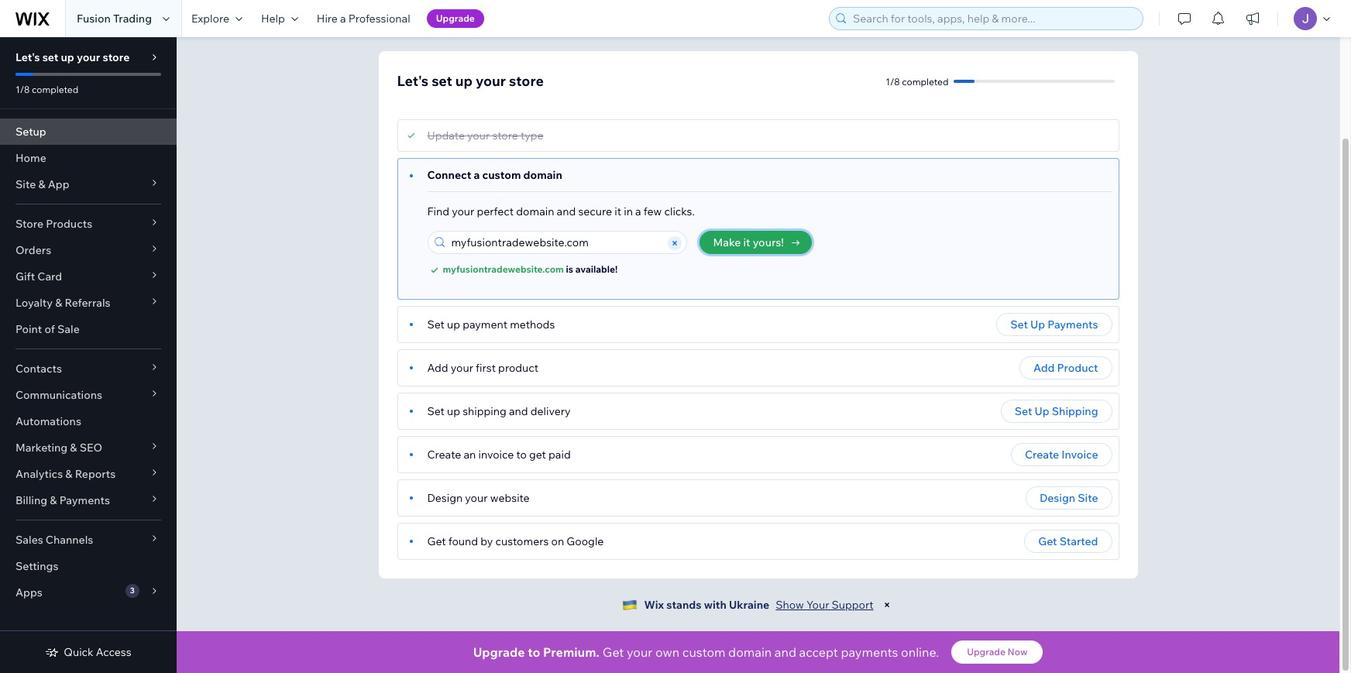 Task type: describe. For each thing, give the bounding box(es) containing it.
marketing & seo
[[15, 441, 102, 455]]

upgrade for upgrade now
[[967, 646, 1006, 658]]

& for analytics
[[65, 467, 72, 481]]

available!
[[575, 263, 618, 275]]

upgrade now button
[[952, 641, 1043, 664]]

design for design site
[[1040, 491, 1075, 505]]

upgrade now
[[967, 646, 1028, 658]]

up left payment
[[447, 318, 460, 332]]

store
[[15, 217, 43, 231]]

support
[[832, 598, 874, 612]]

payment
[[463, 318, 508, 332]]

Search for tools, apps, help & more... field
[[848, 8, 1138, 29]]

access
[[96, 645, 131, 659]]

add for add your first product
[[427, 361, 448, 375]]

gift card button
[[0, 263, 177, 290]]

referrals
[[65, 296, 110, 310]]

settings
[[15, 559, 58, 573]]

your up update your store type
[[476, 72, 506, 90]]

automations link
[[0, 408, 177, 435]]

on
[[551, 535, 564, 549]]

shipping
[[463, 404, 507, 418]]

your right find
[[452, 205, 474, 218]]

site & app
[[15, 177, 69, 191]]

channels
[[46, 533, 93, 547]]

update
[[427, 129, 465, 143]]

billing & payments button
[[0, 487, 177, 514]]

marketing
[[15, 441, 68, 455]]

site inside popup button
[[15, 177, 36, 191]]

an
[[464, 448, 476, 462]]

your right update
[[467, 129, 490, 143]]

let's set up your store inside the sidebar element
[[15, 50, 130, 64]]

found
[[448, 535, 478, 549]]

your left "own"
[[627, 645, 653, 660]]

settings link
[[0, 553, 177, 580]]

set inside the sidebar element
[[42, 50, 58, 64]]

analytics & reports
[[15, 467, 116, 481]]

now
[[1008, 646, 1028, 658]]

own
[[655, 645, 680, 660]]

reports
[[75, 467, 116, 481]]

set for set up shipping
[[1015, 404, 1032, 418]]

invoice
[[1062, 448, 1098, 462]]

design site button
[[1026, 487, 1112, 510]]

loyalty & referrals
[[15, 296, 110, 310]]

invoice
[[478, 448, 514, 462]]

set up shipping and delivery
[[427, 404, 571, 418]]

loyalty & referrals button
[[0, 290, 177, 316]]

store products
[[15, 217, 92, 231]]

myfusiontradewebsite.com
[[443, 263, 564, 275]]

& for site
[[38, 177, 45, 191]]

started
[[1060, 535, 1098, 549]]

add product
[[1034, 361, 1098, 375]]

set up payments button
[[997, 313, 1112, 336]]

sale
[[57, 322, 80, 336]]

your
[[807, 598, 829, 612]]

set up shipping
[[1015, 404, 1098, 418]]

perfect
[[477, 205, 514, 218]]

fusion
[[77, 12, 111, 26]]

is
[[566, 263, 573, 275]]

make it yours! button
[[699, 231, 812, 254]]

find
[[427, 205, 449, 218]]

shipping
[[1052, 404, 1098, 418]]

site & app button
[[0, 171, 177, 198]]

help
[[261, 12, 285, 26]]

analytics
[[15, 467, 63, 481]]

store inside the sidebar element
[[103, 50, 130, 64]]

a for custom
[[474, 168, 480, 182]]

by
[[481, 535, 493, 549]]

1/8 inside the sidebar element
[[15, 84, 30, 95]]

a for professional
[[340, 12, 346, 26]]

home
[[15, 151, 46, 165]]

3
[[130, 586, 135, 596]]

paid
[[549, 448, 571, 462]]

up for payments
[[1030, 318, 1045, 332]]

show
[[776, 598, 804, 612]]

google
[[567, 535, 604, 549]]

create invoice button
[[1011, 443, 1112, 466]]

gift card
[[15, 270, 62, 284]]

your left first
[[451, 361, 473, 375]]

up left shipping
[[447, 404, 460, 418]]

up for shipping
[[1035, 404, 1050, 418]]

card
[[37, 270, 62, 284]]

sales
[[15, 533, 43, 547]]

communications
[[15, 388, 102, 402]]

loyalty
[[15, 296, 53, 310]]

design your website
[[427, 491, 530, 505]]

design for design your website
[[427, 491, 463, 505]]

1 horizontal spatial 1/8 completed
[[886, 76, 949, 87]]

payments for billing & payments
[[59, 494, 110, 507]]

0 horizontal spatial custom
[[482, 168, 521, 182]]

point of sale link
[[0, 316, 177, 342]]

product
[[1057, 361, 1098, 375]]

fusion trading
[[77, 12, 152, 26]]

point of sale
[[15, 322, 80, 336]]

methods
[[510, 318, 555, 332]]

set up payment methods
[[427, 318, 555, 332]]

type
[[521, 129, 544, 143]]

secure
[[578, 205, 612, 218]]



Task type: vqa. For each thing, say whether or not it's contained in the screenshot.
details
no



Task type: locate. For each thing, give the bounding box(es) containing it.
0 horizontal spatial a
[[340, 12, 346, 26]]

1 horizontal spatial payments
[[1048, 318, 1098, 332]]

custom
[[482, 168, 521, 182], [682, 645, 726, 660]]

0 horizontal spatial 1/8
[[15, 84, 30, 95]]

payments inside set up payments button
[[1048, 318, 1098, 332]]

get left started
[[1038, 535, 1057, 549]]

2 design from the left
[[1040, 491, 1075, 505]]

explore
[[191, 12, 229, 26]]

hire a professional link
[[307, 0, 420, 37]]

let's set up your store down the fusion
[[15, 50, 130, 64]]

0 vertical spatial let's set up your store
[[15, 50, 130, 64]]

store up type
[[509, 72, 544, 90]]

0 horizontal spatial add
[[427, 361, 448, 375]]

payments
[[1048, 318, 1098, 332], [59, 494, 110, 507]]

domain up e.g., mystunningwebsite.com field
[[516, 205, 554, 218]]

premium.
[[543, 645, 600, 660]]

up inside "set up shipping" button
[[1035, 404, 1050, 418]]

1 horizontal spatial completed
[[902, 76, 949, 87]]

domain up "find your perfect domain and secure it in a few clicks."
[[523, 168, 562, 182]]

create left invoice
[[1025, 448, 1059, 462]]

0 horizontal spatial payments
[[59, 494, 110, 507]]

payments for set up payments
[[1048, 318, 1098, 332]]

0 horizontal spatial let's set up your store
[[15, 50, 130, 64]]

upgrade inside button
[[436, 12, 475, 24]]

app
[[48, 177, 69, 191]]

analytics & reports button
[[0, 461, 177, 487]]

stands
[[666, 598, 702, 612]]

1 vertical spatial payments
[[59, 494, 110, 507]]

get inside button
[[1038, 535, 1057, 549]]

wix
[[644, 598, 664, 612]]

it right 'make'
[[743, 236, 750, 249]]

your left website
[[465, 491, 488, 505]]

automations
[[15, 415, 81, 428]]

& for marketing
[[70, 441, 77, 455]]

orders button
[[0, 237, 177, 263]]

a right 'in'
[[635, 205, 641, 218]]

get started
[[1038, 535, 1098, 549]]

1 vertical spatial it
[[743, 236, 750, 249]]

customers
[[495, 535, 549, 549]]

create left an
[[427, 448, 461, 462]]

1 horizontal spatial let's set up your store
[[397, 72, 544, 90]]

1 horizontal spatial site
[[1078, 491, 1098, 505]]

1 vertical spatial site
[[1078, 491, 1098, 505]]

add inside add product button
[[1034, 361, 1055, 375]]

connect a custom domain
[[427, 168, 562, 182]]

completed
[[902, 76, 949, 87], [32, 84, 78, 95]]

0 vertical spatial let's
[[15, 50, 40, 64]]

product
[[498, 361, 539, 375]]

create inside button
[[1025, 448, 1059, 462]]

1/8 completed inside the sidebar element
[[15, 84, 78, 95]]

payments up 'product'
[[1048, 318, 1098, 332]]

add for add product
[[1034, 361, 1055, 375]]

1 vertical spatial store
[[509, 72, 544, 90]]

quick
[[64, 645, 93, 659]]

up up add product
[[1030, 318, 1045, 332]]

set for set up shipping and delivery
[[427, 404, 445, 418]]

set up update
[[432, 72, 452, 90]]

upgrade for upgrade to premium. get your own custom domain and accept payments online.
[[473, 645, 525, 660]]

0 vertical spatial a
[[340, 12, 346, 26]]

get found by customers on google
[[427, 535, 604, 549]]

0 vertical spatial it
[[615, 205, 621, 218]]

0 vertical spatial to
[[516, 448, 527, 462]]

completed inside the sidebar element
[[32, 84, 78, 95]]

store
[[103, 50, 130, 64], [509, 72, 544, 90], [492, 129, 518, 143]]

set up setup
[[42, 50, 58, 64]]

design
[[427, 491, 463, 505], [1040, 491, 1075, 505]]

& inside billing & payments popup button
[[50, 494, 57, 507]]

and left 'accept'
[[775, 645, 797, 660]]

& inside "analytics & reports" dropdown button
[[65, 467, 72, 481]]

0 vertical spatial site
[[15, 177, 36, 191]]

0 vertical spatial domain
[[523, 168, 562, 182]]

up left shipping
[[1035, 404, 1050, 418]]

custom right "own"
[[682, 645, 726, 660]]

sales channels button
[[0, 527, 177, 553]]

your down the fusion
[[77, 50, 100, 64]]

site inside "button"
[[1078, 491, 1098, 505]]

1 vertical spatial to
[[528, 645, 540, 660]]

2 horizontal spatial a
[[635, 205, 641, 218]]

0 horizontal spatial site
[[15, 177, 36, 191]]

up
[[61, 50, 74, 64], [455, 72, 473, 90], [447, 318, 460, 332], [447, 404, 460, 418]]

create invoice
[[1025, 448, 1098, 462]]

make
[[713, 236, 741, 249]]

1 create from the left
[[427, 448, 461, 462]]

set up shipping button
[[1001, 400, 1112, 423]]

let's up update
[[397, 72, 429, 90]]

1 vertical spatial up
[[1035, 404, 1050, 418]]

1 horizontal spatial set
[[432, 72, 452, 90]]

domain down ukraine
[[728, 645, 772, 660]]

add your first product
[[427, 361, 539, 375]]

2 horizontal spatial and
[[775, 645, 797, 660]]

website
[[490, 491, 530, 505]]

connect
[[427, 168, 471, 182]]

0 horizontal spatial it
[[615, 205, 621, 218]]

& right billing
[[50, 494, 57, 507]]

upgrade inside "button"
[[967, 646, 1006, 658]]

upgrade right professional
[[436, 12, 475, 24]]

design up "found"
[[427, 491, 463, 505]]

& inside loyalty & referrals popup button
[[55, 296, 62, 310]]

1 horizontal spatial a
[[474, 168, 480, 182]]

0 horizontal spatial set
[[42, 50, 58, 64]]

it left 'in'
[[615, 205, 621, 218]]

set up payments
[[1011, 318, 1098, 332]]

with
[[704, 598, 727, 612]]

0 vertical spatial set
[[42, 50, 58, 64]]

site down invoice
[[1078, 491, 1098, 505]]

in
[[624, 205, 633, 218]]

up up the setup "link"
[[61, 50, 74, 64]]

and left secure
[[557, 205, 576, 218]]

contacts button
[[0, 356, 177, 382]]

& left reports
[[65, 467, 72, 481]]

1 vertical spatial set
[[432, 72, 452, 90]]

0 horizontal spatial to
[[516, 448, 527, 462]]

find your perfect domain and secure it in a few clicks.
[[427, 205, 695, 218]]

let's set up your store up update your store type
[[397, 72, 544, 90]]

setup link
[[0, 119, 177, 145]]

payments inside billing & payments popup button
[[59, 494, 110, 507]]

1 vertical spatial let's
[[397, 72, 429, 90]]

2 add from the left
[[1034, 361, 1055, 375]]

1 horizontal spatial design
[[1040, 491, 1075, 505]]

gift
[[15, 270, 35, 284]]

0 vertical spatial and
[[557, 205, 576, 218]]

up up update
[[455, 72, 473, 90]]

2 vertical spatial and
[[775, 645, 797, 660]]

sidebar element
[[0, 37, 177, 673]]

1 design from the left
[[427, 491, 463, 505]]

& for billing
[[50, 494, 57, 507]]

1 horizontal spatial let's
[[397, 72, 429, 90]]

products
[[46, 217, 92, 231]]

store left type
[[492, 129, 518, 143]]

0 horizontal spatial design
[[427, 491, 463, 505]]

custom up perfect
[[482, 168, 521, 182]]

0 horizontal spatial and
[[509, 404, 528, 418]]

a right hire
[[340, 12, 346, 26]]

delivery
[[531, 404, 571, 418]]

marketing & seo button
[[0, 435, 177, 461]]

store down "fusion trading"
[[103, 50, 130, 64]]

up inside the sidebar element
[[61, 50, 74, 64]]

1 horizontal spatial it
[[743, 236, 750, 249]]

add
[[427, 361, 448, 375], [1034, 361, 1055, 375]]

let's up setup
[[15, 50, 40, 64]]

0 vertical spatial up
[[1030, 318, 1045, 332]]

domain for perfect
[[516, 205, 554, 218]]

update your store type
[[427, 129, 544, 143]]

2 horizontal spatial get
[[1038, 535, 1057, 549]]

create for create an invoice to get paid
[[427, 448, 461, 462]]

clicks.
[[664, 205, 695, 218]]

1 add from the left
[[427, 361, 448, 375]]

2 vertical spatial store
[[492, 129, 518, 143]]

accept
[[799, 645, 838, 660]]

up
[[1030, 318, 1045, 332], [1035, 404, 1050, 418]]

1 vertical spatial custom
[[682, 645, 726, 660]]

& right loyalty in the top left of the page
[[55, 296, 62, 310]]

1 vertical spatial let's set up your store
[[397, 72, 544, 90]]

sales channels
[[15, 533, 93, 547]]

get for get started
[[1038, 535, 1057, 549]]

site down home
[[15, 177, 36, 191]]

0 vertical spatial store
[[103, 50, 130, 64]]

upgrade left now
[[967, 646, 1006, 658]]

add left first
[[427, 361, 448, 375]]

0 horizontal spatial completed
[[32, 84, 78, 95]]

orders
[[15, 243, 51, 257]]

design inside "button"
[[1040, 491, 1075, 505]]

billing & payments
[[15, 494, 110, 507]]

get left "found"
[[427, 535, 446, 549]]

1 vertical spatial a
[[474, 168, 480, 182]]

set for set up payment methods
[[427, 318, 445, 332]]

upgrade button
[[427, 9, 484, 28]]

home link
[[0, 145, 177, 171]]

point
[[15, 322, 42, 336]]

payments down "analytics & reports" dropdown button
[[59, 494, 110, 507]]

design down create invoice button
[[1040, 491, 1075, 505]]

a right connect
[[474, 168, 480, 182]]

let's inside the sidebar element
[[15, 50, 40, 64]]

1 horizontal spatial get
[[603, 645, 624, 660]]

0 horizontal spatial let's
[[15, 50, 40, 64]]

hire a professional
[[317, 12, 410, 26]]

get
[[529, 448, 546, 462]]

get for get found by customers on google
[[427, 535, 446, 549]]

upgrade
[[436, 12, 475, 24], [473, 645, 525, 660], [967, 646, 1006, 658]]

1 horizontal spatial to
[[528, 645, 540, 660]]

& left 'app'
[[38, 177, 45, 191]]

your inside the sidebar element
[[77, 50, 100, 64]]

0 vertical spatial custom
[[482, 168, 521, 182]]

ukraine
[[729, 598, 770, 612]]

domain for custom
[[523, 168, 562, 182]]

1 horizontal spatial custom
[[682, 645, 726, 660]]

upgrade left 'premium.'
[[473, 645, 525, 660]]

let's
[[15, 50, 40, 64], [397, 72, 429, 90]]

0 horizontal spatial 1/8 completed
[[15, 84, 78, 95]]

1 vertical spatial domain
[[516, 205, 554, 218]]

a
[[340, 12, 346, 26], [474, 168, 480, 182], [635, 205, 641, 218]]

and left delivery on the left bottom of the page
[[509, 404, 528, 418]]

hire
[[317, 12, 338, 26]]

create an invoice to get paid
[[427, 448, 571, 462]]

up inside set up payments button
[[1030, 318, 1045, 332]]

domain
[[523, 168, 562, 182], [516, 205, 554, 218], [728, 645, 772, 660]]

1/8
[[886, 76, 900, 87], [15, 84, 30, 95]]

upgrade for upgrade
[[436, 12, 475, 24]]

get right 'premium.'
[[603, 645, 624, 660]]

1 horizontal spatial 1/8
[[886, 76, 900, 87]]

1 horizontal spatial add
[[1034, 361, 1055, 375]]

myfusiontradewebsite.com is available!
[[443, 263, 618, 275]]

and
[[557, 205, 576, 218], [509, 404, 528, 418], [775, 645, 797, 660]]

upgrade to premium. get your own custom domain and accept payments online.
[[473, 645, 939, 660]]

2 create from the left
[[1025, 448, 1059, 462]]

& inside the site & app popup button
[[38, 177, 45, 191]]

1 horizontal spatial create
[[1025, 448, 1059, 462]]

set
[[42, 50, 58, 64], [432, 72, 452, 90]]

0 vertical spatial payments
[[1048, 318, 1098, 332]]

& for loyalty
[[55, 296, 62, 310]]

design site
[[1040, 491, 1098, 505]]

0 horizontal spatial get
[[427, 535, 446, 549]]

create for create invoice
[[1025, 448, 1059, 462]]

contacts
[[15, 362, 62, 376]]

1 horizontal spatial and
[[557, 205, 576, 218]]

& left seo
[[70, 441, 77, 455]]

it inside make it yours! button
[[743, 236, 750, 249]]

set for set up payments
[[1011, 318, 1028, 332]]

to left get
[[516, 448, 527, 462]]

apps
[[15, 586, 42, 600]]

add left 'product'
[[1034, 361, 1055, 375]]

& inside "marketing & seo" popup button
[[70, 441, 77, 455]]

1 vertical spatial and
[[509, 404, 528, 418]]

e.g., mystunningwebsite.com field
[[447, 232, 665, 253]]

2 vertical spatial a
[[635, 205, 641, 218]]

to left 'premium.'
[[528, 645, 540, 660]]

2 vertical spatial domain
[[728, 645, 772, 660]]

store products button
[[0, 211, 177, 237]]

seo
[[80, 441, 102, 455]]

0 horizontal spatial create
[[427, 448, 461, 462]]



